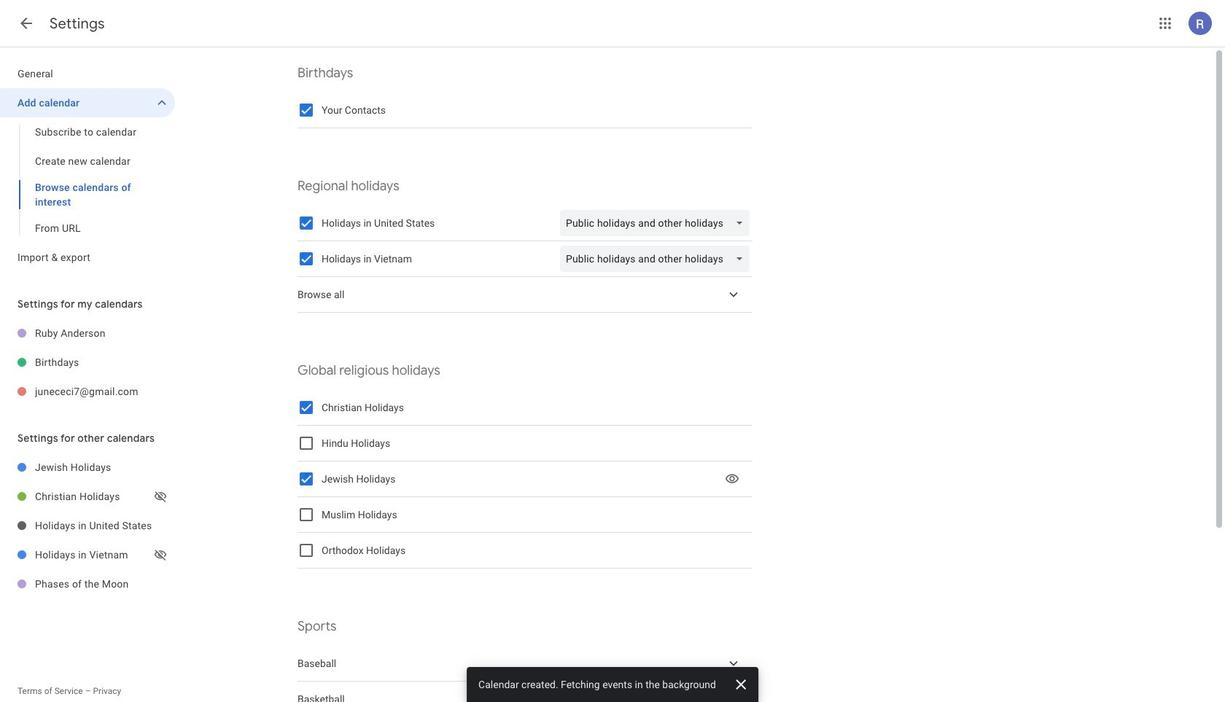 Task type: describe. For each thing, give the bounding box(es) containing it.
ruby anderson tree item
[[0, 319, 175, 348]]

phases of the moon tree item
[[0, 570, 175, 599]]

2 tree from the top
[[0, 319, 175, 406]]

junececi7@gmail.com tree item
[[0, 377, 175, 406]]

holidays in vietnam tree item
[[0, 541, 175, 570]]

2 tree item from the top
[[298, 647, 753, 682]]

add calendar tree item
[[0, 88, 175, 117]]

jewish holidays tree item
[[0, 453, 175, 482]]



Task type: vqa. For each thing, say whether or not it's contained in the screenshot.
Tasks Sidebar "image"
no



Task type: locate. For each thing, give the bounding box(es) containing it.
1 tree from the top
[[0, 59, 175, 272]]

0 vertical spatial tree item
[[298, 277, 753, 313]]

3 tree from the top
[[0, 453, 175, 599]]

tree
[[0, 59, 175, 272], [0, 319, 175, 406], [0, 453, 175, 599]]

christian holidays tree item
[[0, 482, 175, 512]]

1 tree item from the top
[[298, 277, 753, 313]]

go back image
[[18, 15, 35, 32]]

2 vertical spatial tree
[[0, 453, 175, 599]]

0 vertical spatial tree
[[0, 59, 175, 272]]

holidays in united states tree item
[[0, 512, 175, 541]]

None field
[[560, 210, 756, 236], [560, 246, 756, 272], [560, 210, 756, 236], [560, 246, 756, 272]]

1 vertical spatial tree item
[[298, 647, 753, 682]]

birthdays tree item
[[0, 348, 175, 377]]

group
[[0, 117, 175, 243]]

tree item
[[298, 277, 753, 313], [298, 647, 753, 682]]

1 vertical spatial tree
[[0, 319, 175, 406]]

heading
[[50, 15, 105, 33]]



